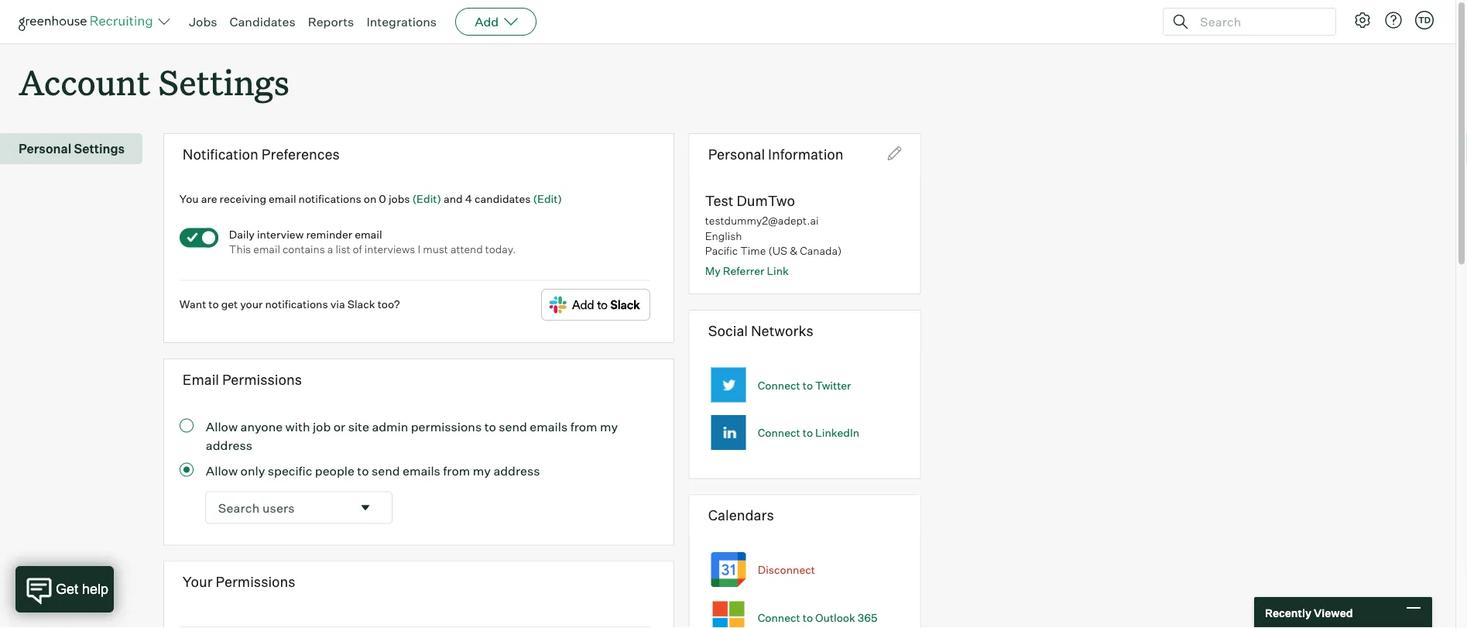 Task type: vqa. For each thing, say whether or not it's contained in the screenshot.
only
yes



Task type: describe. For each thing, give the bounding box(es) containing it.
referrer
[[723, 263, 765, 277]]

people
[[315, 463, 355, 478]]

allow anyone with job or site admin permissions to send emails from my address
[[206, 419, 618, 453]]

email permissions
[[183, 371, 302, 388]]

connect to outlook 365
[[758, 610, 878, 624]]

from inside allow anyone with job or site admin permissions to send emails from my address
[[570, 419, 598, 434]]

connect to twitter link
[[758, 378, 851, 392]]

social
[[708, 322, 748, 339]]

test dumtwo testdummy2@adept.ai english pacific time (us & canada) my referrer link
[[705, 192, 842, 277]]

emails inside allow anyone with job or site admin permissions to send emails from my address
[[530, 419, 568, 434]]

connect to outlook 365 link
[[758, 610, 878, 624]]

to inside allow anyone with job or site admin permissions to send emails from my address
[[484, 419, 496, 434]]

email for receiving
[[269, 192, 296, 205]]

reminder
[[306, 227, 352, 241]]

2 (edit) link from the left
[[533, 192, 562, 205]]

td button
[[1413, 8, 1437, 33]]

integrations
[[367, 14, 437, 29]]

recently viewed
[[1265, 606, 1353, 619]]

jobs
[[189, 14, 217, 29]]

specific
[[268, 463, 312, 478]]

notifications for on
[[299, 192, 361, 205]]

connect to linkedin link
[[758, 426, 860, 439]]

job
[[313, 419, 331, 434]]

allow for allow anyone with job or site admin permissions to send emails from my address
[[206, 419, 238, 434]]

send inside allow anyone with job or site admin permissions to send emails from my address
[[499, 419, 527, 434]]

interviews
[[365, 242, 415, 256]]

4
[[465, 192, 472, 205]]

today.
[[485, 242, 516, 256]]

only
[[241, 463, 265, 478]]

settings for personal settings
[[74, 141, 125, 157]]

site
[[348, 419, 369, 434]]

0 horizontal spatial send
[[372, 463, 400, 478]]

testdummy2@adept.ai
[[705, 214, 819, 227]]

candidates
[[475, 192, 531, 205]]

edit link
[[888, 147, 902, 164]]

disconnect link
[[758, 563, 815, 576]]

1 vertical spatial address
[[494, 463, 540, 478]]

btn add to slack image
[[541, 288, 650, 321]]

1 (edit) link from the left
[[412, 192, 441, 205]]

2 (edit) from the left
[[533, 192, 562, 205]]

1 vertical spatial from
[[443, 463, 470, 478]]

email for reminder
[[355, 227, 382, 241]]

want to get your notifications via slack too?
[[180, 297, 400, 311]]

english
[[705, 229, 742, 242]]

personal for personal information
[[708, 145, 765, 163]]

or
[[334, 419, 346, 434]]

notifications for via
[[265, 297, 328, 311]]

twitter
[[816, 378, 851, 392]]

personal settings link
[[19, 140, 136, 158]]

toggle flyout image
[[358, 500, 373, 515]]

viewed
[[1314, 606, 1353, 619]]

must
[[423, 242, 448, 256]]

of
[[353, 242, 362, 256]]

on
[[364, 192, 377, 205]]

my
[[705, 263, 721, 277]]

get
[[221, 297, 238, 311]]

linkedin
[[816, 426, 860, 439]]

my referrer link link
[[705, 263, 789, 277]]

add button
[[455, 8, 537, 36]]

jobs link
[[189, 14, 217, 29]]

reports
[[308, 14, 354, 29]]

your
[[240, 297, 263, 311]]

with
[[285, 419, 310, 434]]

0
[[379, 192, 386, 205]]

admin
[[372, 419, 408, 434]]

my inside allow anyone with job or site admin permissions to send emails from my address
[[600, 419, 618, 434]]

to for connect to outlook 365
[[803, 610, 813, 624]]

btn-add-to-slack link
[[541, 288, 650, 324]]

permissions
[[411, 419, 482, 434]]

too?
[[378, 297, 400, 311]]

&
[[790, 244, 798, 258]]

(us
[[769, 244, 788, 258]]

canada)
[[800, 244, 842, 258]]

daily interview reminder email this email contains a list of interviews i must attend today.
[[229, 227, 516, 256]]

reports link
[[308, 14, 354, 29]]

interview
[[257, 227, 304, 241]]

permissions for your permissions
[[216, 573, 296, 591]]

link
[[767, 263, 789, 277]]

td button
[[1416, 11, 1434, 29]]

1 vertical spatial emails
[[403, 463, 441, 478]]

a
[[327, 242, 333, 256]]

allow only specific people to send emails from my address
[[206, 463, 540, 478]]

pacific
[[705, 244, 738, 258]]

recently
[[1265, 606, 1312, 619]]

to for want to get your notifications via slack too?
[[209, 297, 219, 311]]

your permissions
[[183, 573, 296, 591]]

test
[[705, 192, 734, 210]]

1 connect from the top
[[758, 378, 801, 392]]

dumtwo
[[737, 192, 795, 210]]



Task type: locate. For each thing, give the bounding box(es) containing it.
settings for account settings
[[158, 59, 289, 105]]

1 horizontal spatial address
[[494, 463, 540, 478]]

1 vertical spatial allow
[[206, 463, 238, 478]]

via
[[330, 297, 345, 311]]

2 allow from the top
[[206, 463, 238, 478]]

calendars
[[708, 506, 774, 524]]

integrations link
[[367, 14, 437, 29]]

settings inside personal settings link
[[74, 141, 125, 157]]

1 vertical spatial connect
[[758, 426, 801, 439]]

you are receiving email notifications on 0 jobs (edit) and 4 candidates (edit)
[[180, 192, 562, 205]]

email up of on the top left of page
[[355, 227, 382, 241]]

send
[[499, 419, 527, 434], [372, 463, 400, 478]]

personal information
[[708, 145, 844, 163]]

0 vertical spatial from
[[570, 419, 598, 434]]

0 vertical spatial send
[[499, 419, 527, 434]]

checkmark image
[[187, 232, 198, 243]]

365
[[858, 610, 878, 624]]

Search users text field
[[206, 492, 351, 523]]

(edit) link
[[412, 192, 441, 205], [533, 192, 562, 205]]

1 vertical spatial permissions
[[216, 573, 296, 591]]

configure image
[[1354, 11, 1372, 29]]

account settings
[[19, 59, 289, 105]]

to left get
[[209, 297, 219, 311]]

notification
[[183, 145, 259, 163]]

1 horizontal spatial (edit)
[[533, 192, 562, 205]]

to for connect to twitter
[[803, 378, 813, 392]]

you
[[180, 192, 199, 205]]

notifications left via
[[265, 297, 328, 311]]

0 horizontal spatial my
[[473, 463, 491, 478]]

1 vertical spatial email
[[355, 227, 382, 241]]

(edit) right candidates
[[533, 192, 562, 205]]

to left outlook
[[803, 610, 813, 624]]

connect down disconnect link at the right bottom
[[758, 610, 801, 624]]

connect to twitter
[[758, 378, 851, 392]]

i
[[418, 242, 421, 256]]

connect for calendars
[[758, 610, 801, 624]]

personal for personal settings
[[19, 141, 71, 157]]

preferences
[[262, 145, 340, 163]]

are
[[201, 192, 217, 205]]

permissions right your
[[216, 573, 296, 591]]

settings
[[158, 59, 289, 105], [74, 141, 125, 157]]

to right people
[[357, 463, 369, 478]]

2 vertical spatial email
[[253, 242, 280, 256]]

attend
[[451, 242, 483, 256]]

to right permissions
[[484, 419, 496, 434]]

send up toggle flyout icon
[[372, 463, 400, 478]]

address
[[206, 437, 252, 453], [494, 463, 540, 478]]

email
[[183, 371, 219, 388]]

(edit)
[[412, 192, 441, 205], [533, 192, 562, 205]]

allow left only
[[206, 463, 238, 478]]

1 allow from the top
[[206, 419, 238, 434]]

connect to linkedin
[[758, 426, 860, 439]]

outlook
[[816, 610, 856, 624]]

1 vertical spatial settings
[[74, 141, 125, 157]]

to for connect to linkedin
[[803, 426, 813, 439]]

3 connect from the top
[[758, 610, 801, 624]]

1 horizontal spatial my
[[600, 419, 618, 434]]

email up interview on the left top of page
[[269, 192, 296, 205]]

add
[[475, 14, 499, 29]]

notifications up the reminder
[[299, 192, 361, 205]]

daily
[[229, 227, 255, 241]]

1 horizontal spatial (edit) link
[[533, 192, 562, 205]]

personal settings
[[19, 141, 125, 157]]

permissions up 'anyone' in the left of the page
[[222, 371, 302, 388]]

to
[[209, 297, 219, 311], [803, 378, 813, 392], [484, 419, 496, 434], [803, 426, 813, 439], [357, 463, 369, 478], [803, 610, 813, 624]]

1 vertical spatial send
[[372, 463, 400, 478]]

email
[[269, 192, 296, 205], [355, 227, 382, 241], [253, 242, 280, 256]]

0 vertical spatial address
[[206, 437, 252, 453]]

allow for allow only specific people to send emails from my address
[[206, 463, 238, 478]]

allow left 'anyone' in the left of the page
[[206, 419, 238, 434]]

send right permissions
[[499, 419, 527, 434]]

edit image
[[888, 147, 902, 160]]

0 horizontal spatial personal
[[19, 141, 71, 157]]

1 horizontal spatial from
[[570, 419, 598, 434]]

personal
[[19, 141, 71, 157], [708, 145, 765, 163]]

address inside allow anyone with job or site admin permissions to send emails from my address
[[206, 437, 252, 453]]

candidates
[[230, 14, 296, 29]]

anyone
[[241, 419, 283, 434]]

your
[[183, 573, 213, 591]]

settings down jobs link
[[158, 59, 289, 105]]

0 vertical spatial settings
[[158, 59, 289, 105]]

to left twitter at the right bottom of the page
[[803, 378, 813, 392]]

social networks
[[708, 322, 814, 339]]

1 vertical spatial my
[[473, 463, 491, 478]]

(edit) link right candidates
[[533, 192, 562, 205]]

permissions for email permissions
[[222, 371, 302, 388]]

1 horizontal spatial personal
[[708, 145, 765, 163]]

(edit) left and
[[412, 192, 441, 205]]

allow inside allow anyone with job or site admin permissions to send emails from my address
[[206, 419, 238, 434]]

email down interview on the left top of page
[[253, 242, 280, 256]]

0 vertical spatial connect
[[758, 378, 801, 392]]

connect left twitter at the right bottom of the page
[[758, 378, 801, 392]]

notification preferences
[[183, 145, 340, 163]]

0 vertical spatial email
[[269, 192, 296, 205]]

slack
[[347, 297, 375, 311]]

time
[[740, 244, 766, 258]]

contains
[[283, 242, 325, 256]]

(edit) link left and
[[412, 192, 441, 205]]

notifications
[[299, 192, 361, 205], [265, 297, 328, 311]]

candidates link
[[230, 14, 296, 29]]

0 horizontal spatial address
[[206, 437, 252, 453]]

1 vertical spatial notifications
[[265, 297, 328, 311]]

0 vertical spatial permissions
[[222, 371, 302, 388]]

settings down account
[[74, 141, 125, 157]]

networks
[[751, 322, 814, 339]]

connect
[[758, 378, 801, 392], [758, 426, 801, 439], [758, 610, 801, 624]]

this
[[229, 242, 251, 256]]

0 vertical spatial my
[[600, 419, 618, 434]]

allow
[[206, 419, 238, 434], [206, 463, 238, 478]]

connect for social networks
[[758, 426, 801, 439]]

want
[[180, 297, 206, 311]]

1 horizontal spatial settings
[[158, 59, 289, 105]]

disconnect
[[758, 563, 815, 576]]

from
[[570, 419, 598, 434], [443, 463, 470, 478]]

0 horizontal spatial settings
[[74, 141, 125, 157]]

0 horizontal spatial emails
[[403, 463, 441, 478]]

Search text field
[[1196, 10, 1322, 33]]

jobs
[[389, 192, 410, 205]]

0 horizontal spatial (edit) link
[[412, 192, 441, 205]]

2 connect from the top
[[758, 426, 801, 439]]

None field
[[206, 492, 392, 523]]

td
[[1419, 15, 1431, 25]]

0 horizontal spatial (edit)
[[412, 192, 441, 205]]

emails
[[530, 419, 568, 434], [403, 463, 441, 478]]

0 vertical spatial notifications
[[299, 192, 361, 205]]

greenhouse recruiting image
[[19, 12, 158, 31]]

account
[[19, 59, 150, 105]]

list
[[336, 242, 350, 256]]

to left linkedin
[[803, 426, 813, 439]]

2 vertical spatial connect
[[758, 610, 801, 624]]

1 horizontal spatial emails
[[530, 419, 568, 434]]

1 (edit) from the left
[[412, 192, 441, 205]]

0 vertical spatial emails
[[530, 419, 568, 434]]

and
[[444, 192, 463, 205]]

information
[[768, 145, 844, 163]]

connect down the connect to twitter
[[758, 426, 801, 439]]

1 horizontal spatial send
[[499, 419, 527, 434]]

0 vertical spatial allow
[[206, 419, 238, 434]]

0 horizontal spatial from
[[443, 463, 470, 478]]



